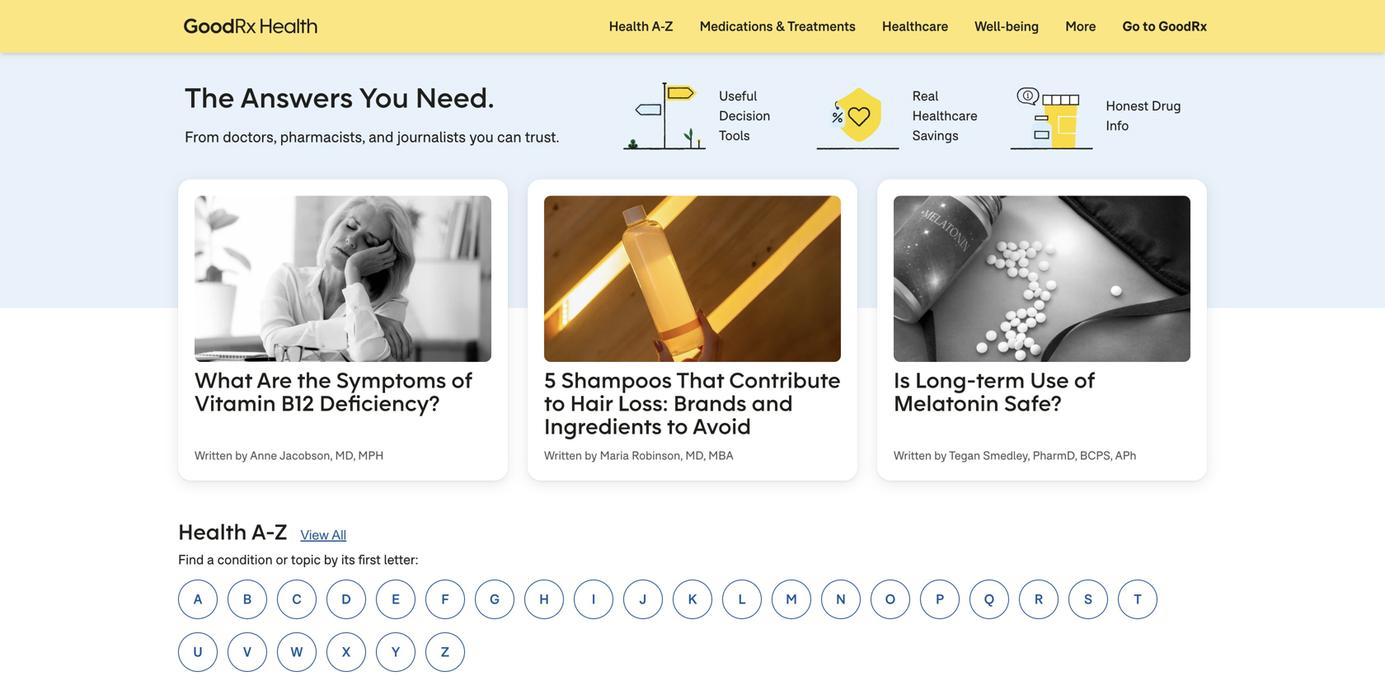 Task type: vqa. For each thing, say whether or not it's contained in the screenshot.
stars Exclusive discount to the left
no



Task type: describe. For each thing, give the bounding box(es) containing it.
m
[[786, 591, 797, 608]]

y
[[391, 644, 400, 661]]

q
[[984, 591, 995, 608]]

s
[[1084, 591, 1093, 608]]

term
[[976, 366, 1025, 394]]

its
[[341, 551, 355, 568]]

v button
[[228, 632, 267, 672]]

pharmd,
[[1033, 448, 1077, 463]]

go to goodrx
[[1123, 18, 1207, 35]]

e button
[[376, 580, 416, 619]]

t button
[[1118, 580, 1158, 619]]

real healthcare savings
[[913, 88, 978, 144]]

safe?
[[1004, 389, 1062, 417]]

1 vertical spatial healthcare
[[913, 107, 978, 125]]

r link
[[1019, 580, 1059, 619]]

z inside dropdown button
[[665, 18, 673, 35]]

journalists
[[397, 128, 466, 147]]

well-being
[[975, 18, 1039, 35]]

the answers you need.
[[185, 80, 494, 116]]

the
[[185, 80, 235, 116]]

i link
[[574, 580, 613, 619]]

d
[[341, 591, 351, 608]]

h link
[[524, 580, 564, 619]]

first
[[358, 551, 381, 568]]

0 horizontal spatial to
[[544, 389, 565, 417]]

smedley,
[[983, 448, 1030, 463]]

medications & treatments
[[700, 18, 856, 35]]

v
[[243, 644, 251, 661]]

that
[[677, 366, 724, 394]]

s link
[[1069, 580, 1108, 619]]

q link
[[970, 580, 1009, 619]]

b button
[[228, 580, 267, 619]]

you
[[469, 128, 494, 147]]

a
[[207, 551, 214, 568]]

md, inside the 5 shampoos that contribute to hair loss: brands and ingredients to avoid written by maria robinson, md, mba
[[685, 448, 706, 463]]

o
[[885, 591, 896, 608]]

vitamin
[[195, 389, 276, 417]]

health a-z inside dropdown button
[[609, 18, 673, 35]]

medications & treatments button
[[687, 0, 869, 53]]

1 md, from the left
[[335, 448, 355, 463]]

pharmacists,
[[280, 128, 365, 147]]

x
[[342, 644, 351, 661]]

doctors,
[[223, 128, 277, 147]]

u button
[[178, 632, 218, 672]]

5
[[544, 366, 556, 394]]

honest drug info image image
[[1010, 82, 1093, 150]]

j link
[[623, 580, 663, 619]]

aph
[[1115, 448, 1137, 463]]

tools
[[719, 127, 750, 144]]

by left 'its'
[[324, 551, 338, 568]]

contribute
[[729, 366, 841, 394]]

by left anne
[[235, 448, 248, 463]]

symptoms
[[336, 366, 446, 394]]

use
[[1030, 366, 1069, 394]]

b12
[[281, 389, 314, 417]]

h button
[[524, 580, 564, 619]]

a link
[[178, 580, 218, 619]]

l link
[[722, 580, 762, 619]]

avoid
[[693, 412, 751, 440]]

written for is long-term use of melatonin safe?
[[894, 448, 932, 463]]

well-
[[975, 18, 1006, 35]]

topic
[[291, 551, 321, 568]]

a button
[[178, 580, 218, 619]]

r
[[1035, 591, 1043, 608]]

g
[[490, 591, 500, 608]]

j
[[640, 591, 647, 608]]

jacobson,
[[280, 448, 332, 463]]

healthcare inside dropdown button
[[882, 18, 948, 35]]

real healthcare savings image image
[[817, 82, 899, 150]]

y link
[[376, 632, 416, 672]]

answers
[[240, 80, 353, 116]]

anne
[[250, 448, 277, 463]]

from doctors, pharmacists, and journalists you can trust.
[[185, 128, 559, 147]]

savings
[[913, 127, 959, 144]]

bottom of shampoo being held up by a hand with nail polish as the light comes through the wooden background. image
[[544, 196, 841, 362]]

brands
[[674, 389, 747, 417]]

p button
[[920, 580, 960, 619]]

x link
[[327, 632, 366, 672]]

v link
[[228, 632, 267, 672]]

is
[[894, 366, 910, 394]]

g button
[[475, 580, 515, 619]]

0 horizontal spatial z
[[275, 518, 287, 546]]

goodrx health image
[[175, 9, 327, 44]]

1 vertical spatial a-
[[252, 518, 275, 546]]

h
[[539, 591, 549, 608]]

of for is long-term use of melatonin safe?
[[1074, 366, 1095, 394]]

of for what are the symptoms of vitamin b12 deficiency?
[[451, 366, 472, 394]]

q button
[[970, 580, 1009, 619]]



Task type: locate. For each thing, give the bounding box(es) containing it.
drug
[[1152, 97, 1181, 115]]

a-
[[652, 18, 665, 35], [252, 518, 275, 546]]

well-being button
[[962, 0, 1052, 53]]

1 horizontal spatial of
[[1074, 366, 1095, 394]]

d link
[[327, 580, 366, 619]]

m link
[[772, 580, 811, 619]]

healthcare button
[[869, 0, 962, 53]]

letter:
[[384, 551, 419, 568]]

to up robinson, on the bottom of page
[[667, 412, 688, 440]]

healthcare up savings
[[913, 107, 978, 125]]

w button
[[277, 632, 317, 672]]

1 horizontal spatial health
[[609, 18, 649, 35]]

view all link
[[301, 525, 346, 545]]

g link
[[475, 580, 515, 619]]

deficiency?
[[319, 389, 440, 417]]

and right avoid
[[752, 389, 793, 417]]

health
[[609, 18, 649, 35], [178, 518, 247, 546]]

0 vertical spatial health
[[609, 18, 649, 35]]

0 horizontal spatial health
[[178, 518, 247, 546]]

healthcare up real
[[882, 18, 948, 35]]

1 horizontal spatial health a-z
[[609, 18, 673, 35]]

maria
[[600, 448, 629, 463]]

black and white portrait of an older woman tired at her desk. image
[[195, 196, 491, 362]]

3 written from the left
[[894, 448, 932, 463]]

1 horizontal spatial a-
[[652, 18, 665, 35]]

written by anne jacobson, md, mph
[[195, 448, 384, 463]]

0 horizontal spatial of
[[451, 366, 472, 394]]

0 vertical spatial healthcare
[[882, 18, 948, 35]]

1 vertical spatial health a-z
[[178, 518, 287, 546]]

z right y button
[[441, 644, 449, 661]]

e
[[392, 591, 400, 608]]

of right 'symptoms'
[[451, 366, 472, 394]]

written
[[195, 448, 232, 463], [544, 448, 582, 463], [894, 448, 932, 463]]

written left tegan
[[894, 448, 932, 463]]

2 written from the left
[[544, 448, 582, 463]]

dialog
[[0, 0, 1385, 676]]

1 horizontal spatial to
[[667, 412, 688, 440]]

goodrx
[[1159, 18, 1207, 35]]

b
[[243, 591, 252, 608]]

o link
[[871, 580, 910, 619]]

w
[[291, 644, 303, 661]]

z up the or
[[275, 518, 287, 546]]

2 horizontal spatial to
[[1143, 18, 1156, 35]]

1 written from the left
[[195, 448, 232, 463]]

more
[[1066, 18, 1096, 35]]

and inside the 5 shampoos that contribute to hair loss: brands and ingredients to avoid written by maria robinson, md, mba
[[752, 389, 793, 417]]

written left anne
[[195, 448, 232, 463]]

tegan
[[949, 448, 980, 463]]

go
[[1123, 18, 1140, 35]]

useful
[[719, 88, 757, 105]]

s button
[[1069, 580, 1108, 619]]

u link
[[178, 632, 218, 672]]

0 horizontal spatial md,
[[335, 448, 355, 463]]

go to goodrx link
[[1109, 0, 1220, 53]]

of inside is long-term use of melatonin safe?
[[1074, 366, 1095, 394]]

hair
[[570, 389, 613, 417]]

find a condition or topic by its first letter:
[[178, 551, 419, 568]]

by left tegan
[[934, 448, 947, 463]]

and down you on the left of the page
[[369, 128, 394, 147]]

1 horizontal spatial z
[[441, 644, 449, 661]]

0 vertical spatial health a-z
[[609, 18, 673, 35]]

written down ingredients
[[544, 448, 582, 463]]

0 horizontal spatial health a-z
[[178, 518, 287, 546]]

0 vertical spatial a-
[[652, 18, 665, 35]]

written for what are the symptoms of vitamin b12 deficiency?
[[195, 448, 232, 463]]

ingredients
[[544, 412, 662, 440]]

0 vertical spatial z
[[665, 18, 673, 35]]

shampoos
[[561, 366, 672, 394]]

by
[[235, 448, 248, 463], [585, 448, 597, 463], [934, 448, 947, 463], [324, 551, 338, 568]]

c link
[[277, 580, 317, 619]]

w link
[[277, 632, 317, 672]]

1 vertical spatial and
[[752, 389, 793, 417]]

z inside button
[[441, 644, 449, 661]]

2 of from the left
[[1074, 366, 1095, 394]]

e link
[[376, 580, 416, 619]]

1 vertical spatial health
[[178, 518, 247, 546]]

black and white photo of a melatonin bottle with pills laid out on a plain background. there is also a silk eye mask in the top corner of the frame. image
[[894, 196, 1191, 362]]

0 horizontal spatial and
[[369, 128, 394, 147]]

of right use
[[1074, 366, 1095, 394]]

and
[[369, 128, 394, 147], [752, 389, 793, 417]]

health a-z
[[609, 18, 673, 35], [178, 518, 287, 546]]

y button
[[376, 632, 416, 672]]

1 vertical spatial z
[[275, 518, 287, 546]]

medications
[[700, 18, 773, 35]]

n link
[[821, 580, 861, 619]]

o button
[[871, 580, 910, 619]]

are
[[257, 366, 292, 394]]

u
[[193, 644, 203, 661]]

written inside the 5 shampoos that contribute to hair loss: brands and ingredients to avoid written by maria robinson, md, mba
[[544, 448, 582, 463]]

2 md, from the left
[[685, 448, 706, 463]]

1 of from the left
[[451, 366, 472, 394]]

a- left medications
[[652, 18, 665, 35]]

of inside what are the symptoms of vitamin b12 deficiency?
[[451, 366, 472, 394]]

z left medications
[[665, 18, 673, 35]]

all
[[332, 528, 346, 543]]

to right go at right top
[[1143, 18, 1156, 35]]

by left maria
[[585, 448, 597, 463]]

f
[[441, 591, 449, 608]]

useful decision tools
[[719, 88, 771, 144]]

long-
[[915, 366, 976, 394]]

healthcare
[[882, 18, 948, 35], [913, 107, 978, 125]]

b link
[[228, 580, 267, 619]]

p link
[[920, 580, 960, 619]]

find
[[178, 551, 204, 568]]

1 horizontal spatial md,
[[685, 448, 706, 463]]

f link
[[425, 580, 465, 619]]

0 vertical spatial and
[[369, 128, 394, 147]]

info
[[1106, 117, 1129, 135]]

c button
[[277, 580, 317, 619]]

more button
[[1052, 0, 1109, 53]]

md, left 'mba'
[[685, 448, 706, 463]]

from
[[185, 128, 219, 147]]

can
[[497, 128, 522, 147]]

health inside dropdown button
[[609, 18, 649, 35]]

n button
[[821, 580, 861, 619]]

to left hair
[[544, 389, 565, 417]]

honest drug info
[[1106, 97, 1181, 135]]

1 horizontal spatial written
[[544, 448, 582, 463]]

t link
[[1118, 580, 1158, 619]]

useful decision tools image image
[[623, 82, 706, 149]]

r button
[[1019, 580, 1059, 619]]

loss:
[[618, 389, 668, 417]]

k link
[[673, 580, 712, 619]]

a
[[193, 591, 202, 608]]

1 horizontal spatial and
[[752, 389, 793, 417]]

f button
[[425, 580, 465, 619]]

p
[[936, 591, 944, 608]]

2 horizontal spatial z
[[665, 18, 673, 35]]

0 horizontal spatial a-
[[252, 518, 275, 546]]

5 shampoos that contribute to hair loss: brands and ingredients to avoid written by maria robinson, md, mba
[[544, 366, 841, 463]]

mba
[[709, 448, 734, 463]]

real
[[913, 88, 939, 105]]

m button
[[772, 580, 811, 619]]

0 horizontal spatial written
[[195, 448, 232, 463]]

a- up condition at the left bottom of the page
[[252, 518, 275, 546]]

t
[[1134, 591, 1142, 608]]

2 horizontal spatial written
[[894, 448, 932, 463]]

what are the symptoms of vitamin b12 deficiency?
[[195, 366, 472, 417]]

a- inside dropdown button
[[652, 18, 665, 35]]

by inside the 5 shampoos that contribute to hair loss: brands and ingredients to avoid written by maria robinson, md, mba
[[585, 448, 597, 463]]

view all
[[301, 528, 346, 543]]

j button
[[623, 580, 663, 619]]

2 vertical spatial z
[[441, 644, 449, 661]]

n
[[836, 591, 846, 608]]

k
[[688, 591, 697, 608]]

md, left mph
[[335, 448, 355, 463]]



